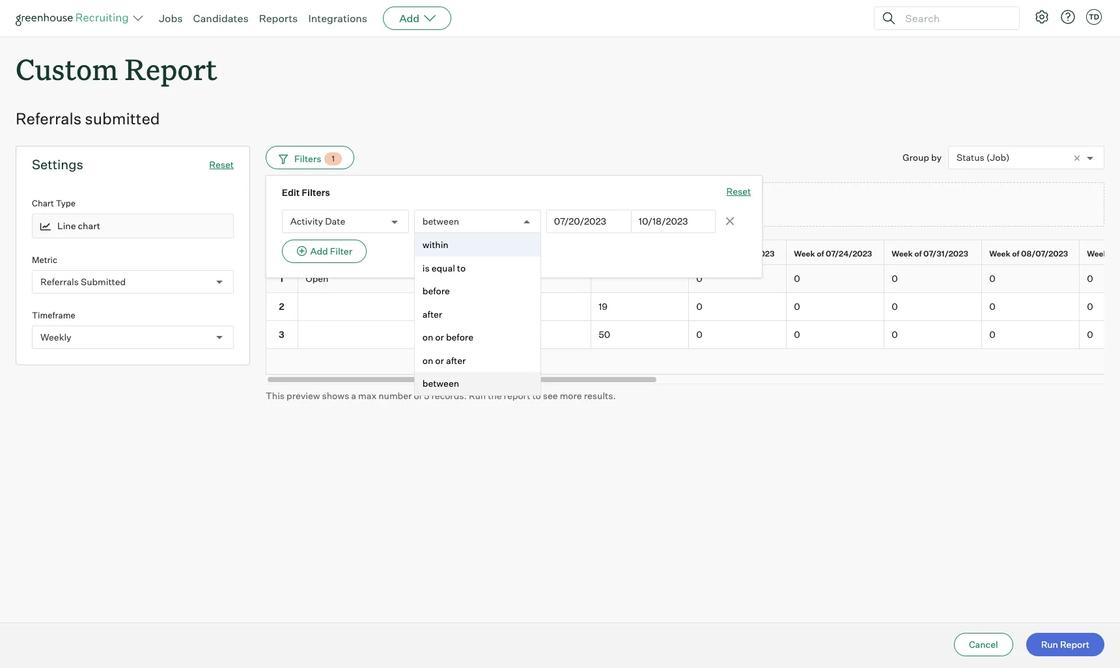 Task type: describe. For each thing, give the bounding box(es) containing it.
td button
[[1084, 7, 1105, 27]]

0 horizontal spatial run
[[469, 390, 486, 401]]

0 horizontal spatial 07/20/2023
[[554, 216, 607, 227]]

activity
[[290, 216, 323, 227]]

50
[[599, 329, 611, 340]]

or for before
[[435, 332, 444, 343]]

see
[[543, 390, 558, 401]]

line chart
[[57, 221, 100, 232]]

this preview shows a max number of 5 records. run the report to see more results.
[[266, 390, 616, 401]]

referrals for referrals submitted
[[16, 109, 82, 128]]

1 horizontal spatial status
[[957, 152, 985, 163]]

(job) inside table
[[332, 249, 353, 259]]

of for 07/31/2023
[[915, 249, 922, 259]]

3
[[279, 329, 285, 340]]

week of 07/31/2023
[[892, 249, 969, 259]]

1 between from the top
[[423, 216, 459, 227]]

report for run report
[[1061, 639, 1090, 650]]

greenhouse recruiting image
[[16, 10, 133, 26]]

reset link for settings
[[209, 159, 234, 170]]

08/07/2023
[[1022, 249, 1069, 259]]

1 inside 1 cell
[[280, 273, 284, 284]]

to for report
[[683, 200, 691, 210]]

referrals for referrals submitted
[[40, 276, 79, 287]]

3 cell
[[266, 321, 298, 349]]

type
[[56, 198, 76, 209]]

is
[[423, 262, 430, 273]]

chart type
[[32, 198, 76, 209]]

group
[[903, 152, 930, 163]]

reset for edit filters
[[727, 186, 751, 197]]

shows
[[322, 390, 349, 401]]

07/24/2023
[[826, 249, 873, 259]]

integrations
[[308, 12, 368, 25]]

trend
[[713, 200, 734, 210]]

name
[[517, 249, 540, 259]]

reset for settings
[[209, 159, 234, 170]]

1 horizontal spatial (job)
[[987, 152, 1010, 163]]

row containing 1
[[266, 265, 1121, 293]]

report for custom report
[[125, 50, 217, 88]]

reset link for edit filters
[[727, 185, 751, 199]]

settings
[[32, 156, 83, 173]]

run report button
[[1027, 633, 1105, 657]]

week for week of 07/24/2023
[[794, 249, 816, 259]]

cancel
[[969, 639, 999, 650]]

row containing status (job)
[[266, 240, 1121, 268]]

custom report
[[16, 50, 217, 88]]

week of 07/24/2023 column header
[[787, 240, 887, 268]]

job
[[501, 249, 516, 259]]

on or before
[[423, 332, 474, 343]]

1 vertical spatial filters
[[302, 187, 330, 198]]

add button
[[383, 7, 452, 30]]

run report to view trend line
[[639, 200, 750, 210]]

date
[[325, 216, 345, 227]]

of for 08/07/2023
[[1013, 249, 1020, 259]]

submitted
[[81, 276, 126, 287]]

week of 07/20/2023 column header
[[689, 240, 790, 268]]

configure image
[[1035, 9, 1050, 25]]

0 horizontal spatial after
[[423, 309, 443, 320]]

0 vertical spatial 1
[[332, 154, 335, 164]]

week for week of 08/07/2023
[[990, 249, 1011, 259]]

candidates
[[193, 12, 249, 25]]

week of 07/31/2023 column header
[[885, 240, 985, 268]]

row containing 3
[[266, 321, 1121, 349]]

07/31/2023
[[924, 249, 969, 259]]

1 horizontal spatial status (job)
[[957, 152, 1010, 163]]

week for week of 0
[[1088, 249, 1109, 259]]

weekly
[[40, 332, 71, 343]]

1 vertical spatial after
[[446, 355, 466, 366]]

this
[[266, 390, 285, 401]]

of for 07/20/2023
[[719, 249, 727, 259]]

table containing 1
[[266, 240, 1121, 374]]

on for on or before
[[423, 332, 433, 343]]

by
[[932, 152, 942, 163]]

2 cell
[[266, 293, 298, 321]]

week of 0
[[1088, 249, 1121, 259]]

0 vertical spatial before
[[423, 285, 450, 297]]

jobs link
[[159, 12, 183, 25]]

number
[[379, 390, 412, 401]]

activity date
[[290, 216, 345, 227]]

on or after
[[423, 355, 466, 366]]

metric
[[32, 255, 57, 265]]

filter
[[330, 246, 352, 257]]

view
[[693, 200, 711, 210]]

job name
[[501, 249, 540, 259]]



Task type: vqa. For each thing, say whether or not it's contained in the screenshot.
Source inside the row
no



Task type: locate. For each thing, give the bounding box(es) containing it.
results.
[[584, 390, 616, 401]]

column header
[[592, 240, 689, 264]]

to left view
[[683, 200, 691, 210]]

2 row from the top
[[266, 265, 1121, 293]]

2 horizontal spatial to
[[683, 200, 691, 210]]

2 vertical spatial to
[[533, 390, 541, 401]]

week left 08/07/2023
[[990, 249, 1011, 259]]

reports link
[[259, 12, 298, 25]]

more
[[560, 390, 582, 401]]

of for 07/24/2023
[[817, 249, 825, 259]]

line
[[57, 221, 76, 232]]

1 vertical spatial report
[[504, 390, 531, 401]]

records.
[[432, 390, 467, 401]]

0 vertical spatial reset
[[209, 159, 234, 170]]

1 horizontal spatial to
[[533, 390, 541, 401]]

0 horizontal spatial report
[[125, 50, 217, 88]]

week of 07/24/2023
[[794, 249, 873, 259]]

week of 08/07/2023
[[990, 249, 1069, 259]]

on down 'on or before'
[[423, 355, 433, 366]]

1 horizontal spatial reset
[[727, 186, 751, 197]]

0 vertical spatial or
[[435, 332, 444, 343]]

1 cell
[[266, 265, 298, 293]]

week right 08/07/2023
[[1088, 249, 1109, 259]]

1 up 2
[[280, 273, 284, 284]]

1 vertical spatial (job)
[[332, 249, 353, 259]]

referrals down metric
[[40, 276, 79, 287]]

(job) down date
[[332, 249, 353, 259]]

0 vertical spatial referrals
[[16, 109, 82, 128]]

open
[[306, 273, 329, 284]]

chart
[[32, 198, 54, 209]]

or
[[435, 332, 444, 343], [435, 355, 444, 366]]

status up open at left
[[306, 249, 330, 259]]

2 or from the top
[[435, 355, 444, 366]]

1 horizontal spatial report
[[1061, 639, 1090, 650]]

a
[[351, 390, 356, 401]]

1 vertical spatial run
[[469, 390, 486, 401]]

0 vertical spatial after
[[423, 309, 443, 320]]

1 right filter icon at the left of page
[[332, 154, 335, 164]]

td button
[[1087, 9, 1102, 25]]

add
[[399, 12, 420, 25], [310, 246, 328, 257]]

submitted
[[85, 109, 160, 128]]

week
[[697, 249, 718, 259], [794, 249, 816, 259], [892, 249, 913, 259], [990, 249, 1011, 259], [1088, 249, 1109, 259]]

3 row from the top
[[266, 293, 1121, 321]]

0 vertical spatial report
[[657, 200, 681, 210]]

on for on or after
[[423, 355, 433, 366]]

referrals submitted
[[16, 109, 160, 128]]

between up this preview shows a max number of 5 records. run the report to see more results.
[[423, 378, 459, 389]]

0
[[1119, 249, 1121, 259], [697, 273, 703, 284], [794, 273, 801, 284], [892, 273, 898, 284], [990, 273, 996, 284], [1088, 273, 1094, 284], [697, 301, 703, 312], [794, 301, 801, 312], [892, 301, 898, 312], [990, 301, 996, 312], [1088, 301, 1094, 312], [697, 329, 703, 340], [794, 329, 801, 340], [892, 329, 898, 340], [990, 329, 996, 340], [1088, 329, 1094, 340]]

0 vertical spatial (job)
[[987, 152, 1010, 163]]

0 vertical spatial to
[[683, 200, 691, 210]]

add for add
[[399, 12, 420, 25]]

1 vertical spatial before
[[446, 332, 474, 343]]

on up on or after at the left of page
[[423, 332, 433, 343]]

1 vertical spatial status
[[306, 249, 330, 259]]

1 or from the top
[[435, 332, 444, 343]]

week left 07/24/2023
[[794, 249, 816, 259]]

0 vertical spatial filters
[[294, 153, 322, 164]]

row group
[[266, 265, 1121, 349]]

referrals submitted
[[40, 276, 126, 287]]

5 week from the left
[[1088, 249, 1109, 259]]

is equal to
[[423, 262, 466, 273]]

candidates link
[[193, 12, 249, 25]]

status (job) right by
[[957, 152, 1010, 163]]

0 vertical spatial between
[[423, 216, 459, 227]]

cell
[[494, 265, 592, 293], [592, 265, 689, 293], [298, 293, 494, 321], [494, 293, 592, 321], [298, 321, 494, 349], [494, 321, 592, 349]]

run inside button
[[1042, 639, 1059, 650]]

add inside popup button
[[399, 12, 420, 25]]

0 horizontal spatial add
[[310, 246, 328, 257]]

filters right filter icon at the left of page
[[294, 153, 322, 164]]

reports
[[259, 12, 298, 25]]

max
[[358, 390, 377, 401]]

report up 10/18/2023
[[657, 200, 681, 210]]

0 horizontal spatial status (job)
[[306, 249, 353, 259]]

before up on or after at the left of page
[[446, 332, 474, 343]]

2 vertical spatial run
[[1042, 639, 1059, 650]]

add inside button
[[310, 246, 328, 257]]

row
[[266, 240, 1121, 268], [266, 265, 1121, 293], [266, 293, 1121, 321], [266, 321, 1121, 349]]

0 horizontal spatial (job)
[[332, 249, 353, 259]]

reset up the line at the top of page
[[727, 186, 751, 197]]

1 vertical spatial 07/20/2023
[[728, 249, 775, 259]]

equal
[[432, 262, 455, 273]]

report right the
[[504, 390, 531, 401]]

1 vertical spatial report
[[1061, 639, 1090, 650]]

4 week from the left
[[990, 249, 1011, 259]]

0 vertical spatial add
[[399, 12, 420, 25]]

1 horizontal spatial run
[[639, 200, 655, 210]]

row group containing 1
[[266, 265, 1121, 349]]

status (job) inside table
[[306, 249, 353, 259]]

the
[[488, 390, 502, 401]]

reset link
[[209, 159, 234, 170], [727, 185, 751, 199]]

td
[[1089, 12, 1100, 22]]

1 vertical spatial or
[[435, 355, 444, 366]]

to left see
[[533, 390, 541, 401]]

run for run report
[[1042, 639, 1059, 650]]

4 row from the top
[[266, 321, 1121, 349]]

1 vertical spatial reset
[[727, 186, 751, 197]]

3 week from the left
[[892, 249, 913, 259]]

before down equal
[[423, 285, 450, 297]]

run report
[[1042, 639, 1090, 650]]

add filter button
[[282, 240, 367, 263]]

1 horizontal spatial after
[[446, 355, 466, 366]]

0 vertical spatial on
[[423, 332, 433, 343]]

1 on from the top
[[423, 332, 433, 343]]

timeframe
[[32, 310, 75, 320]]

custom
[[16, 50, 118, 88]]

07/20/2023
[[554, 216, 607, 227], [728, 249, 775, 259]]

after
[[423, 309, 443, 320], [446, 355, 466, 366]]

week of 08/07/2023 column header
[[983, 240, 1083, 268]]

1 week from the left
[[697, 249, 718, 259]]

0 horizontal spatial reset link
[[209, 159, 234, 170]]

1 horizontal spatial reset link
[[727, 185, 751, 199]]

status (job)
[[957, 152, 1010, 163], [306, 249, 353, 259]]

Search text field
[[902, 9, 1008, 28]]

0 vertical spatial report
[[125, 50, 217, 88]]

1 horizontal spatial report
[[657, 200, 681, 210]]

to right equal
[[457, 262, 466, 273]]

1 horizontal spatial 07/20/2023
[[728, 249, 775, 259]]

report inside button
[[1061, 639, 1090, 650]]

2 horizontal spatial run
[[1042, 639, 1059, 650]]

2 on from the top
[[423, 355, 433, 366]]

status (job) up open at left
[[306, 249, 353, 259]]

19
[[599, 301, 608, 312]]

0 vertical spatial status
[[957, 152, 985, 163]]

0 vertical spatial 07/20/2023
[[554, 216, 607, 227]]

0 horizontal spatial to
[[457, 262, 466, 273]]

0 vertical spatial run
[[639, 200, 655, 210]]

week for week of 07/31/2023
[[892, 249, 913, 259]]

1
[[332, 154, 335, 164], [280, 273, 284, 284]]

between up within
[[423, 216, 459, 227]]

after up 'on or before'
[[423, 309, 443, 320]]

1 vertical spatial between
[[423, 378, 459, 389]]

week of 07/20/2023
[[697, 249, 775, 259]]

2 week from the left
[[794, 249, 816, 259]]

of
[[719, 249, 727, 259], [817, 249, 825, 259], [915, 249, 922, 259], [1013, 249, 1020, 259], [1110, 249, 1118, 259], [414, 390, 422, 401]]

0 vertical spatial status (job)
[[957, 152, 1010, 163]]

of inside column header
[[817, 249, 825, 259]]

week inside column header
[[794, 249, 816, 259]]

to
[[683, 200, 691, 210], [457, 262, 466, 273], [533, 390, 541, 401]]

group by
[[903, 152, 942, 163]]

2
[[279, 301, 284, 312]]

within
[[423, 239, 449, 250]]

edit filters
[[282, 187, 330, 198]]

1 vertical spatial 1
[[280, 273, 284, 284]]

1 vertical spatial referrals
[[40, 276, 79, 287]]

0 horizontal spatial 1
[[280, 273, 284, 284]]

on
[[423, 332, 433, 343], [423, 355, 433, 366]]

status right by
[[957, 152, 985, 163]]

1 vertical spatial reset link
[[727, 185, 751, 199]]

or for after
[[435, 355, 444, 366]]

before
[[423, 285, 450, 297], [446, 332, 474, 343]]

1 vertical spatial on
[[423, 355, 433, 366]]

referrals up settings
[[16, 109, 82, 128]]

status inside row
[[306, 249, 330, 259]]

row containing 2
[[266, 293, 1121, 321]]

report
[[657, 200, 681, 210], [504, 390, 531, 401]]

reset
[[209, 159, 234, 170], [727, 186, 751, 197]]

1 vertical spatial add
[[310, 246, 328, 257]]

referrals
[[16, 109, 82, 128], [40, 276, 79, 287]]

0 horizontal spatial report
[[504, 390, 531, 401]]

jobs
[[159, 12, 183, 25]]

line
[[736, 200, 750, 210]]

table
[[266, 240, 1121, 374]]

1 vertical spatial status (job)
[[306, 249, 353, 259]]

preview
[[287, 390, 320, 401]]

of for 0
[[1110, 249, 1118, 259]]

2 between from the top
[[423, 378, 459, 389]]

filters
[[294, 153, 322, 164], [302, 187, 330, 198]]

to for equal
[[457, 262, 466, 273]]

reset link left filter icon at the left of page
[[209, 159, 234, 170]]

0 vertical spatial reset link
[[209, 159, 234, 170]]

between
[[423, 216, 459, 227], [423, 378, 459, 389]]

week left 07/31/2023
[[892, 249, 913, 259]]

add for add filter
[[310, 246, 328, 257]]

(job)
[[987, 152, 1010, 163], [332, 249, 353, 259]]

chart
[[78, 221, 100, 232]]

or down 'on or before'
[[435, 355, 444, 366]]

(job) right by
[[987, 152, 1010, 163]]

07/20/2023 inside column header
[[728, 249, 775, 259]]

or up on or after at the left of page
[[435, 332, 444, 343]]

reset link up the line at the top of page
[[727, 185, 751, 199]]

run
[[639, 200, 655, 210], [469, 390, 486, 401], [1042, 639, 1059, 650]]

cancel button
[[954, 633, 1014, 657]]

1 horizontal spatial 1
[[332, 154, 335, 164]]

1 vertical spatial to
[[457, 262, 466, 273]]

add filter
[[310, 246, 352, 257]]

reset left filter icon at the left of page
[[209, 159, 234, 170]]

0 horizontal spatial reset
[[209, 159, 234, 170]]

1 row from the top
[[266, 240, 1121, 268]]

filters right edit
[[302, 187, 330, 198]]

0 horizontal spatial status
[[306, 249, 330, 259]]

integrations link
[[308, 12, 368, 25]]

week down view
[[697, 249, 718, 259]]

after down 'on or before'
[[446, 355, 466, 366]]

status
[[957, 152, 985, 163], [306, 249, 330, 259]]

report
[[125, 50, 217, 88], [1061, 639, 1090, 650]]

5
[[424, 390, 430, 401]]

1 horizontal spatial add
[[399, 12, 420, 25]]

10/18/2023
[[639, 216, 688, 227]]

filter image
[[277, 153, 288, 164]]

week for week of 07/20/2023
[[697, 249, 718, 259]]

edit
[[282, 187, 300, 198]]

run for run report to view trend line
[[639, 200, 655, 210]]



